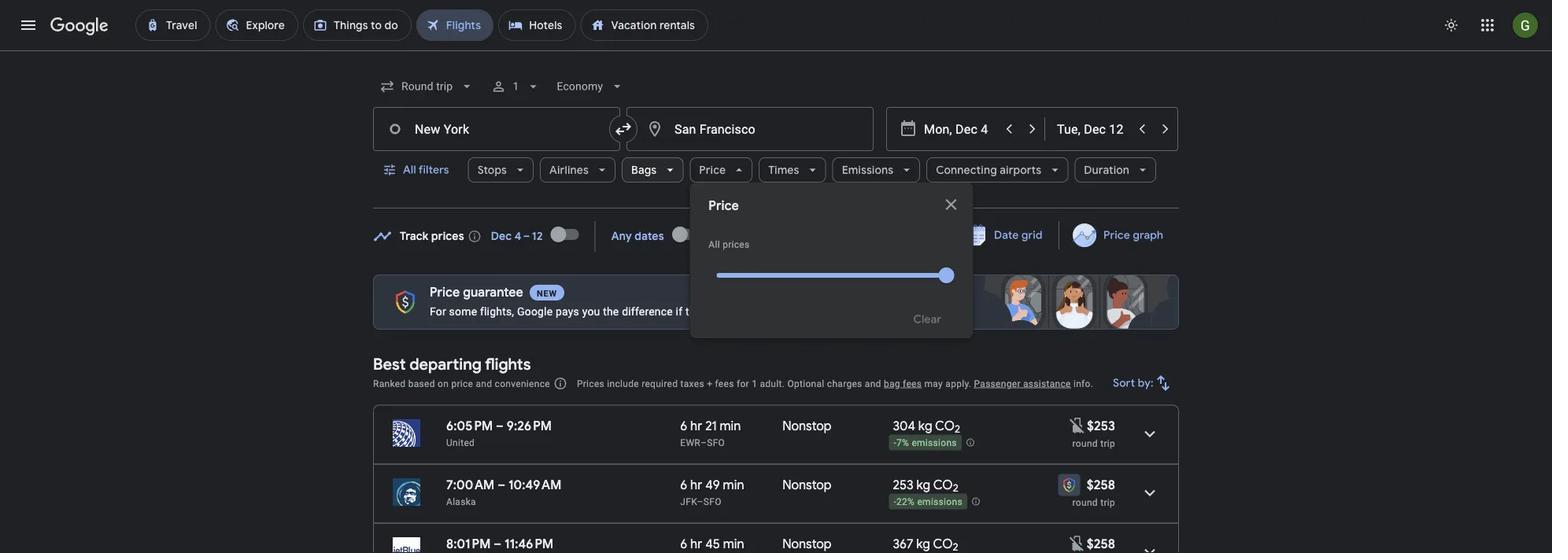 Task type: locate. For each thing, give the bounding box(es) containing it.
2 vertical spatial co
[[933, 536, 953, 552]]

2
[[955, 423, 960, 436], [953, 482, 959, 495]]

2 $258 from the top
[[1087, 536, 1115, 552]]

2 trip from the top
[[1101, 497, 1115, 508]]

1 vertical spatial co
[[933, 477, 953, 493]]

round down 258 us dollars text field
[[1073, 497, 1098, 508]]

3 hr from the top
[[690, 536, 702, 552]]

0 vertical spatial emissions
[[912, 438, 957, 449]]

flights
[[485, 354, 531, 374]]

1 vertical spatial hr
[[690, 477, 702, 493]]

hr for 21
[[690, 418, 702, 434]]

1 vertical spatial trip
[[1101, 497, 1115, 508]]

-7% emissions
[[894, 438, 957, 449]]

kg up -22% emissions
[[917, 477, 931, 493]]

0 vertical spatial 1
[[513, 80, 519, 93]]

all inside button
[[403, 163, 416, 177]]

hr inside 6 hr 21 min ewr – sfo
[[690, 418, 702, 434]]

min right 49
[[723, 477, 744, 493]]

all filters
[[403, 163, 449, 177]]

track
[[400, 229, 429, 244]]

1 vertical spatial nonstop flight. element
[[783, 477, 832, 496]]

1 round from the top
[[1073, 438, 1098, 449]]

0 horizontal spatial you
[[582, 305, 600, 318]]

round trip down 258 us dollars text field
[[1073, 497, 1115, 508]]

1 vertical spatial round
[[1073, 497, 1098, 508]]

1 $258 from the top
[[1087, 477, 1115, 493]]

sort by:
[[1113, 376, 1154, 390]]

1 horizontal spatial price
[[704, 305, 729, 318]]

6 up jfk
[[680, 477, 687, 493]]

stops
[[478, 163, 507, 177]]

co up -22% emissions
[[933, 477, 953, 493]]

price left drops
[[704, 305, 729, 318]]

1 vertical spatial emissions
[[917, 497, 963, 508]]

1 vertical spatial all
[[709, 239, 720, 250]]

flights,
[[480, 305, 514, 318]]

min right 45
[[723, 536, 744, 552]]

learn more about tracked prices image
[[467, 229, 482, 244]]

prices up drops
[[723, 239, 750, 250]]

all left filters on the top left of the page
[[403, 163, 416, 177]]

prices include required taxes + fees for 1 adult. optional charges and bag fees may apply. passenger assistance
[[577, 378, 1071, 389]]

9:26 pm
[[507, 418, 552, 434]]

price right bags popup button
[[699, 163, 726, 177]]

0 vertical spatial trip
[[1101, 438, 1115, 449]]

–
[[496, 418, 504, 434], [701, 437, 707, 448], [498, 477, 505, 493], [697, 496, 704, 507], [494, 536, 501, 552]]

1 horizontal spatial the
[[686, 305, 701, 318]]

6 left 45
[[680, 536, 687, 552]]

1 vertical spatial $258
[[1087, 536, 1115, 552]]

trip down the 253 us dollars text field
[[1101, 438, 1115, 449]]

kg
[[918, 418, 932, 434], [917, 477, 931, 493], [916, 536, 930, 552]]

date grid button
[[953, 221, 1055, 250]]

Arrival time: 10:49 AM. text field
[[508, 477, 562, 493]]

0 vertical spatial kg
[[918, 418, 932, 434]]

-22% emissions
[[894, 497, 963, 508]]

– right '8:01 pm'
[[494, 536, 501, 552]]

price
[[699, 163, 726, 177], [709, 198, 739, 214], [1103, 228, 1130, 242], [430, 285, 460, 301]]

close dialog image
[[942, 195, 961, 214]]

None search field
[[373, 68, 1179, 338]]

any
[[611, 229, 632, 244]]

for
[[430, 305, 446, 318]]

the right the if
[[686, 305, 701, 318]]

4 – 12
[[515, 229, 543, 244]]

1 vertical spatial 2
[[953, 482, 959, 495]]

Arrival time: 11:46 PM. text field
[[505, 536, 554, 552]]

0 vertical spatial nonstop flight. element
[[783, 418, 832, 436]]

1 vertical spatial round trip
[[1073, 497, 1115, 508]]

min for 6 hr 21 min
[[720, 418, 741, 434]]

difference
[[622, 305, 673, 318]]

dates
[[635, 229, 664, 244]]

kg for 304
[[918, 418, 932, 434]]

nonstop
[[783, 418, 832, 434], [783, 477, 832, 493], [783, 536, 832, 552]]

1 vertical spatial sfo
[[704, 496, 722, 507]]

hr
[[690, 418, 702, 434], [690, 477, 702, 493], [690, 536, 702, 552]]

45
[[705, 536, 720, 552]]

$258
[[1087, 477, 1115, 493], [1087, 536, 1115, 552]]

trip for $253
[[1101, 438, 1115, 449]]

None text field
[[373, 107, 620, 151], [627, 107, 874, 151], [373, 107, 620, 151], [627, 107, 874, 151]]

None field
[[373, 72, 481, 101], [550, 72, 631, 101], [373, 72, 481, 101], [550, 72, 631, 101]]

nonstop for 6 hr 21 min
[[783, 418, 832, 434]]

1 horizontal spatial and
[[865, 378, 881, 389]]

none search field containing price
[[373, 68, 1179, 338]]

2 vertical spatial hr
[[690, 536, 702, 552]]

1 vertical spatial 6
[[680, 477, 687, 493]]

sfo down 21
[[707, 437, 725, 448]]

1 horizontal spatial all
[[709, 239, 720, 250]]

may
[[924, 378, 943, 389]]

2 and from the left
[[865, 378, 881, 389]]

- down 304
[[894, 438, 897, 449]]

– down total duration 6 hr 49 min. "element"
[[697, 496, 704, 507]]

kg inside 304 kg co 2
[[918, 418, 932, 434]]

0 horizontal spatial 1
[[513, 80, 519, 93]]

kg for 367
[[916, 536, 930, 552]]

find the best price region
[[373, 216, 1179, 262]]

sfo for 21
[[707, 437, 725, 448]]

emissions down 304 kg co 2
[[912, 438, 957, 449]]

prices
[[431, 229, 464, 244], [723, 239, 750, 250]]

prices left the learn more about tracked prices "image"
[[431, 229, 464, 244]]

hr left 49
[[690, 477, 702, 493]]

the left 'difference' at the bottom left
[[603, 305, 619, 318]]

and left bag
[[865, 378, 881, 389]]

Departure time: 8:01 PM. text field
[[446, 536, 491, 552]]

airlines button
[[540, 151, 616, 189]]

price left the graph
[[1103, 228, 1130, 242]]

trip down 258 us dollars text field
[[1101, 497, 1115, 508]]

0 vertical spatial nonstop
[[783, 418, 832, 434]]

required
[[642, 378, 678, 389]]

- for 253
[[894, 497, 897, 508]]

11:46 pm
[[505, 536, 554, 552]]

pays
[[556, 305, 579, 318]]

0 vertical spatial 2
[[955, 423, 960, 436]]

emissions down the 253 kg co 2 at the right bottom of the page
[[917, 497, 963, 508]]

fees
[[715, 378, 734, 389], [903, 378, 922, 389]]

hr left 21
[[690, 418, 702, 434]]

convenience
[[495, 378, 550, 389]]

co right 367
[[933, 536, 953, 552]]

total duration 6 hr 21 min. element
[[680, 418, 783, 436]]

1 vertical spatial nonstop
[[783, 477, 832, 493]]

price up for
[[430, 285, 460, 301]]

1 6 from the top
[[680, 418, 687, 434]]

co for 304 kg co 2
[[935, 418, 955, 434]]

2 up -22% emissions
[[953, 482, 959, 495]]

0 vertical spatial round
[[1073, 438, 1098, 449]]

co inside 304 kg co 2
[[935, 418, 955, 434]]

2 nonstop from the top
[[783, 477, 832, 493]]

0 vertical spatial all
[[403, 163, 416, 177]]

prices inside find the best price region
[[431, 229, 464, 244]]

sfo down 49
[[704, 496, 722, 507]]

emissions for 253
[[917, 497, 963, 508]]

co inside the 253 kg co 2
[[933, 477, 953, 493]]

co for 253 kg co 2
[[933, 477, 953, 493]]

kg up -7% emissions on the right of the page
[[918, 418, 932, 434]]

1
[[513, 80, 519, 93], [752, 378, 757, 389]]

49
[[705, 477, 720, 493]]

adult.
[[760, 378, 785, 389]]

sfo inside 6 hr 49 min jfk – sfo
[[704, 496, 722, 507]]

6 inside 6 hr 49 min jfk – sfo
[[680, 477, 687, 493]]

1 trip from the top
[[1101, 438, 1115, 449]]

0 vertical spatial co
[[935, 418, 955, 434]]

prices for all prices
[[723, 239, 750, 250]]

6 inside 'element'
[[680, 536, 687, 552]]

$258 left flight details. leaves john f. kennedy international airport at 7:00 am on monday, december 4 and arrives at san francisco international airport at 10:49 am on monday, december 4. image
[[1087, 477, 1115, 493]]

2 vertical spatial nonstop flight. element
[[783, 536, 832, 553]]

258 US dollars text field
[[1087, 477, 1115, 493]]

hr inside 6 hr 49 min jfk – sfo
[[690, 477, 702, 493]]

0 vertical spatial hr
[[690, 418, 702, 434]]

connecting airports
[[936, 163, 1042, 177]]

fees right +
[[715, 378, 734, 389]]

date grid
[[994, 228, 1043, 242]]

$258 left flight details. leaves john f. kennedy international airport at 8:01 pm on monday, december 4 and arrives at san francisco international airport at 11:46 pm on monday, december 4. image at right bottom
[[1087, 536, 1115, 552]]

min right 21
[[720, 418, 741, 434]]

hr inside 'element'
[[690, 536, 702, 552]]

and down "flights"
[[476, 378, 492, 389]]

price right on
[[451, 378, 473, 389]]

2 inside 304 kg co 2
[[955, 423, 960, 436]]

6 up ewr
[[680, 418, 687, 434]]

2 vertical spatial min
[[723, 536, 744, 552]]

best departing flights main content
[[373, 216, 1179, 553]]

2 for 304
[[955, 423, 960, 436]]

0 vertical spatial sfo
[[707, 437, 725, 448]]

you
[[582, 305, 600, 318], [791, 305, 809, 318]]

0 horizontal spatial prices
[[431, 229, 464, 244]]

0 vertical spatial min
[[720, 418, 741, 434]]

2 round from the top
[[1073, 497, 1098, 508]]

kg right 367
[[916, 536, 930, 552]]

kg inside the 253 kg co 2
[[917, 477, 931, 493]]

2 nonstop flight. element from the top
[[783, 477, 832, 496]]

22%
[[897, 497, 915, 508]]

1 - from the top
[[894, 438, 897, 449]]

price graph
[[1103, 228, 1163, 242]]

2 round trip from the top
[[1073, 497, 1115, 508]]

Departure time: 6:05 PM. text field
[[446, 418, 493, 434]]

1 nonstop from the top
[[783, 418, 832, 434]]

1 vertical spatial 1
[[752, 378, 757, 389]]

round trip
[[1073, 438, 1115, 449], [1073, 497, 1115, 508]]

min inside 6 hr 49 min jfk – sfo
[[723, 477, 744, 493]]

– inside the 7:00 am – 10:49 am alaska
[[498, 477, 505, 493]]

0 vertical spatial 6
[[680, 418, 687, 434]]

nonstop flight. element for 6 hr 49 min
[[783, 477, 832, 496]]

1 vertical spatial kg
[[917, 477, 931, 493]]

apply.
[[946, 378, 972, 389]]

0 horizontal spatial the
[[603, 305, 619, 318]]

google
[[517, 305, 553, 318]]

New feature text field
[[530, 285, 564, 301]]

round trip down the 253 us dollars text field
[[1073, 438, 1115, 449]]

price inside button
[[1103, 228, 1130, 242]]

0 horizontal spatial and
[[476, 378, 492, 389]]

taxes
[[681, 378, 704, 389]]

Return text field
[[1057, 108, 1130, 150]]

1 vertical spatial -
[[894, 497, 897, 508]]

for
[[737, 378, 749, 389]]

6
[[680, 418, 687, 434], [680, 477, 687, 493], [680, 536, 687, 552]]

grid
[[1022, 228, 1043, 242]]

2 vertical spatial kg
[[916, 536, 930, 552]]

3 6 from the top
[[680, 536, 687, 552]]

2 vertical spatial 6
[[680, 536, 687, 552]]

track prices
[[400, 229, 464, 244]]

6 inside 6 hr 21 min ewr – sfo
[[680, 418, 687, 434]]

emissions button
[[832, 151, 920, 189]]

hr left 45
[[690, 536, 702, 552]]

1 vertical spatial min
[[723, 477, 744, 493]]

2 fees from the left
[[903, 378, 922, 389]]

round down this price for this flight doesn't include overhead bin access. if you need a carry-on bag, use the bags filter to update prices. image
[[1073, 438, 1098, 449]]

include
[[607, 378, 639, 389]]

fees right bag
[[903, 378, 922, 389]]

0 horizontal spatial fees
[[715, 378, 734, 389]]

flight details. leaves newark liberty international airport at 6:05 pm on monday, december 4 and arrives at san francisco international airport at 9:26 pm on monday, december 4. image
[[1131, 415, 1169, 453]]

sfo inside 6 hr 21 min ewr – sfo
[[707, 437, 725, 448]]

nonstop flight. element
[[783, 418, 832, 436], [783, 477, 832, 496], [783, 536, 832, 553]]

1 horizontal spatial you
[[791, 305, 809, 318]]

– for 11:46 pm
[[494, 536, 501, 552]]

loading results progress bar
[[0, 50, 1552, 54]]

3 nonstop from the top
[[783, 536, 832, 552]]

$253
[[1087, 418, 1115, 434]]

1 horizontal spatial fees
[[903, 378, 922, 389]]

2 - from the top
[[894, 497, 897, 508]]

0 vertical spatial -
[[894, 438, 897, 449]]

1 nonstop flight. element from the top
[[783, 418, 832, 436]]

round
[[1073, 438, 1098, 449], [1073, 497, 1098, 508]]

leaves john f. kennedy international airport at 8:01 pm on monday, december 4 and arrives at san francisco international airport at 11:46 pm on monday, december 4. element
[[446, 536, 554, 552]]

– left arrival time: 9:26 pm. text box at the bottom of page
[[496, 418, 504, 434]]

assistance
[[1023, 378, 1071, 389]]

any dates
[[611, 229, 664, 244]]

2 inside the 253 kg co 2
[[953, 482, 959, 495]]

2 hr from the top
[[690, 477, 702, 493]]

0 horizontal spatial all
[[403, 163, 416, 177]]

jfk
[[680, 496, 697, 507]]

253 US dollars text field
[[1087, 418, 1115, 434]]

1 horizontal spatial 1
[[752, 378, 757, 389]]

1 hr from the top
[[690, 418, 702, 434]]

all right dates
[[709, 239, 720, 250]]

– right departure time: 7:00 am. text field
[[498, 477, 505, 493]]

departing
[[410, 354, 482, 374]]

for some flights, google pays you the difference if the price drops after you book.
[[430, 305, 839, 318]]

trip
[[1101, 438, 1115, 449], [1101, 497, 1115, 508]]

– down 21
[[701, 437, 707, 448]]

0 vertical spatial $258
[[1087, 477, 1115, 493]]

united
[[446, 437, 475, 448]]

1 inside popup button
[[513, 80, 519, 93]]

2 up -7% emissions on the right of the page
[[955, 423, 960, 436]]

you right the pays
[[582, 305, 600, 318]]

total duration 6 hr 45 min. element
[[680, 536, 783, 553]]

- down 253
[[894, 497, 897, 508]]

1 round trip from the top
[[1073, 438, 1115, 449]]

2 6 from the top
[[680, 477, 687, 493]]

7:00 am
[[446, 477, 495, 493]]

1 vertical spatial price
[[451, 378, 473, 389]]

stops button
[[468, 151, 534, 189]]

min inside 6 hr 21 min ewr – sfo
[[720, 418, 741, 434]]

co up -7% emissions on the right of the page
[[935, 418, 955, 434]]

1 horizontal spatial prices
[[723, 239, 750, 250]]

0 vertical spatial round trip
[[1073, 438, 1115, 449]]

the
[[603, 305, 619, 318], [686, 305, 701, 318]]

you right after at bottom
[[791, 305, 809, 318]]

– inside 6:05 pm – 9:26 pm united
[[496, 418, 504, 434]]

2 vertical spatial nonstop
[[783, 536, 832, 552]]

hr for 45
[[690, 536, 702, 552]]



Task type: vqa. For each thing, say whether or not it's contained in the screenshot.
the after at the bottom of page
yes



Task type: describe. For each thing, give the bounding box(es) containing it.
2 for 253
[[953, 482, 959, 495]]

co for 367 kg co
[[933, 536, 953, 552]]

bags
[[631, 163, 657, 177]]

nonstop for 6 hr 49 min
[[783, 477, 832, 493]]

Departure text field
[[924, 108, 997, 150]]

learn more about ranking image
[[553, 377, 567, 391]]

swap origin and destination. image
[[614, 120, 633, 139]]

sort by: button
[[1107, 364, 1179, 402]]

8:01 pm
[[446, 536, 491, 552]]

1 the from the left
[[603, 305, 619, 318]]

min for 6 hr 49 min
[[723, 477, 744, 493]]

min inside total duration 6 hr 45 min. 'element'
[[723, 536, 744, 552]]

all for all filters
[[403, 163, 416, 177]]

total duration 6 hr 49 min. element
[[680, 477, 783, 496]]

7:00 am – 10:49 am alaska
[[446, 477, 562, 507]]

price graph button
[[1062, 221, 1176, 250]]

6 for 6 hr 21 min
[[680, 418, 687, 434]]

8:01 pm – 11:46 pm
[[446, 536, 554, 552]]

some
[[449, 305, 477, 318]]

304 kg co 2
[[893, 418, 960, 436]]

optional
[[787, 378, 825, 389]]

prices for track prices
[[431, 229, 464, 244]]

round trip for $258
[[1073, 497, 1115, 508]]

sfo for 49
[[704, 496, 722, 507]]

best
[[373, 354, 406, 374]]

ewr
[[680, 437, 701, 448]]

times button
[[759, 151, 826, 189]]

prices
[[577, 378, 605, 389]]

bag
[[884, 378, 900, 389]]

1 fees from the left
[[715, 378, 734, 389]]

Departure time: 7:00 AM. text field
[[446, 477, 495, 493]]

main menu image
[[19, 16, 38, 35]]

airports
[[1000, 163, 1042, 177]]

ranked
[[373, 378, 406, 389]]

- for 304
[[894, 438, 897, 449]]

new
[[537, 288, 557, 298]]

6:05 pm
[[446, 418, 493, 434]]

$258 for 258 us dollars text box
[[1087, 536, 1115, 552]]

emissions for 304
[[912, 438, 957, 449]]

if
[[676, 305, 683, 318]]

passenger
[[974, 378, 1021, 389]]

1 you from the left
[[582, 305, 600, 318]]

passenger assistance button
[[974, 378, 1071, 389]]

10:49 am
[[508, 477, 562, 493]]

253
[[893, 477, 914, 493]]

this price for this flight doesn't include overhead bin access. if you need a carry-on bag, use the bags filter to update prices. image
[[1068, 534, 1087, 553]]

– for 10:49 am
[[498, 477, 505, 493]]

ranked based on price and convenience
[[373, 378, 550, 389]]

price inside popup button
[[699, 163, 726, 177]]

by:
[[1138, 376, 1154, 390]]

round for $253
[[1073, 438, 1098, 449]]

flight details. leaves john f. kennedy international airport at 7:00 am on monday, december 4 and arrives at san francisco international airport at 10:49 am on monday, december 4. image
[[1131, 474, 1169, 512]]

– inside 6 hr 21 min ewr – sfo
[[701, 437, 707, 448]]

6 hr 49 min jfk – sfo
[[680, 477, 744, 507]]

2 the from the left
[[686, 305, 701, 318]]

flight details. leaves john f. kennedy international airport at 8:01 pm on monday, december 4 and arrives at san francisco international airport at 11:46 pm on monday, december 4. image
[[1131, 533, 1169, 553]]

2 you from the left
[[791, 305, 809, 318]]

all prices
[[709, 239, 750, 250]]

change appearance image
[[1433, 6, 1470, 44]]

nonstop flight. element for 6 hr 21 min
[[783, 418, 832, 436]]

on
[[438, 378, 449, 389]]

sort
[[1113, 376, 1135, 390]]

price down price popup button
[[709, 198, 739, 214]]

304
[[893, 418, 915, 434]]

emissions
[[842, 163, 893, 177]]

guarantee
[[463, 285, 523, 301]]

1 and from the left
[[476, 378, 492, 389]]

all filters button
[[373, 151, 462, 189]]

0 vertical spatial price
[[704, 305, 729, 318]]

graph
[[1133, 228, 1163, 242]]

duration
[[1084, 163, 1130, 177]]

bag fees button
[[884, 378, 922, 389]]

kg for 253
[[917, 477, 931, 493]]

Arrival time: 9:26 PM. text field
[[507, 418, 552, 434]]

6:05 pm – 9:26 pm united
[[446, 418, 552, 448]]

duration button
[[1075, 151, 1156, 189]]

round trip for $253
[[1073, 438, 1115, 449]]

price button
[[690, 151, 753, 189]]

price guarantee
[[430, 285, 523, 301]]

leaves newark liberty international airport at 6:05 pm on monday, december 4 and arrives at san francisco international airport at 9:26 pm on monday, december 4. element
[[446, 418, 552, 434]]

leaves john f. kennedy international airport at 7:00 am on monday, december 4 and arrives at san francisco international airport at 10:49 am on monday, december 4. element
[[446, 477, 562, 493]]

– inside 6 hr 49 min jfk – sfo
[[697, 496, 704, 507]]

airlines
[[549, 163, 589, 177]]

alaska
[[446, 496, 476, 507]]

1 button
[[484, 68, 547, 105]]

7%
[[897, 438, 909, 449]]

dec
[[491, 229, 512, 244]]

6 for 6 hr 49 min
[[680, 477, 687, 493]]

all for all prices
[[709, 239, 720, 250]]

dec 4 – 12
[[491, 229, 543, 244]]

round for $258
[[1073, 497, 1098, 508]]

6 hr 21 min ewr – sfo
[[680, 418, 741, 448]]

book.
[[811, 305, 839, 318]]

258 US dollars text field
[[1087, 536, 1115, 552]]

best departing flights
[[373, 354, 531, 374]]

– for 9:26 pm
[[496, 418, 504, 434]]

connecting
[[936, 163, 997, 177]]

filters
[[419, 163, 449, 177]]

drops
[[732, 305, 761, 318]]

$258 for 258 us dollars text field
[[1087, 477, 1115, 493]]

6 hr 45 min
[[680, 536, 744, 552]]

bags button
[[622, 151, 683, 189]]

0 horizontal spatial price
[[451, 378, 473, 389]]

3 nonstop flight. element from the top
[[783, 536, 832, 553]]

1 inside best departing flights main content
[[752, 378, 757, 389]]

date
[[994, 228, 1019, 242]]

connecting airports button
[[927, 151, 1068, 189]]

this price for this flight doesn't include overhead bin access. if you need a carry-on bag, use the bags filter to update prices. image
[[1068, 416, 1087, 435]]

367
[[893, 536, 913, 552]]

after
[[764, 305, 788, 318]]

+
[[707, 378, 713, 389]]

253 kg co 2
[[893, 477, 959, 495]]

based
[[408, 378, 435, 389]]

trip for $258
[[1101, 497, 1115, 508]]

367 kg co
[[893, 536, 953, 552]]

charges
[[827, 378, 862, 389]]

hr for 49
[[690, 477, 702, 493]]

21
[[705, 418, 717, 434]]



